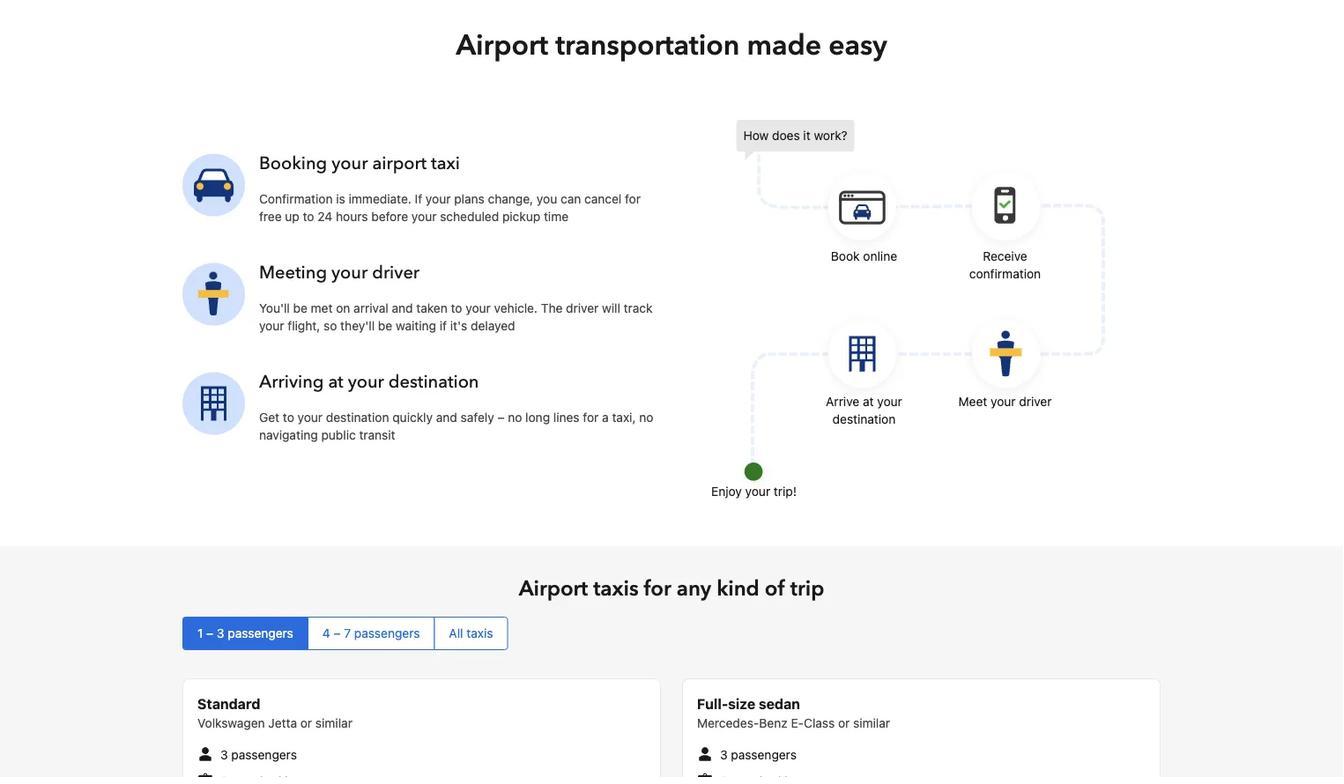 Task type: describe. For each thing, give the bounding box(es) containing it.
taxis for airport
[[594, 575, 639, 604]]

trip
[[791, 575, 825, 604]]

immediate.
[[349, 192, 412, 207]]

cancel
[[585, 192, 622, 207]]

passengers right 7
[[354, 627, 420, 642]]

taxi
[[431, 152, 460, 176]]

– inside get to your destination quickly and safely – no long lines for a taxi, no navigating public transit
[[498, 411, 505, 426]]

waiting
[[396, 319, 437, 334]]

airport transportation made easy
[[456, 27, 888, 65]]

and for meeting your driver
[[392, 302, 413, 316]]

e-
[[791, 717, 804, 732]]

airport for airport transportation made easy
[[456, 27, 549, 65]]

free
[[259, 210, 282, 224]]

24
[[318, 210, 333, 224]]

booking airport taxi image for meeting your driver
[[183, 264, 245, 326]]

made
[[747, 27, 822, 65]]

at for arrive
[[863, 395, 874, 410]]

3 passengers for volkswagen
[[220, 749, 297, 763]]

passengers down jetta
[[231, 749, 297, 763]]

get
[[259, 411, 280, 426]]

destination for arrive at your destination
[[833, 413, 896, 427]]

taken
[[417, 302, 448, 316]]

at for arriving
[[328, 371, 344, 395]]

pickup
[[503, 210, 541, 224]]

or inside full-size sedan mercedes-benz e-class or similar
[[839, 717, 850, 732]]

trip!
[[774, 485, 797, 500]]

transit
[[359, 429, 396, 443]]

you'll be met on arrival and taken to your vehicle. the driver will track your flight, so they'll be waiting if it's delayed
[[259, 302, 653, 334]]

similar inside full-size sedan mercedes-benz e-class or similar
[[854, 717, 891, 732]]

a
[[602, 411, 609, 426]]

1 – 3 passengers
[[198, 627, 294, 642]]

3 passengers for size
[[720, 749, 797, 763]]

easy
[[829, 27, 888, 65]]

arrival
[[354, 302, 389, 316]]

change,
[[488, 192, 534, 207]]

how does it work?
[[744, 129, 848, 143]]

before
[[372, 210, 408, 224]]

scheduled
[[440, 210, 499, 224]]

confirmation
[[259, 192, 333, 207]]

meet your driver
[[959, 395, 1052, 410]]

arriving at your destination
[[259, 371, 479, 395]]

jetta
[[268, 717, 297, 732]]

if
[[415, 192, 423, 207]]

does
[[773, 129, 800, 143]]

arrive
[[826, 395, 860, 410]]

meeting your driver
[[259, 262, 420, 286]]

enjoy your trip!
[[712, 485, 797, 500]]

kind
[[717, 575, 760, 604]]

arrive at your destination
[[826, 395, 903, 427]]

booking your airport taxi
[[259, 152, 460, 176]]

4 – 7 passengers
[[323, 627, 420, 642]]

vehicle.
[[494, 302, 538, 316]]

your up is
[[332, 152, 368, 176]]

class
[[804, 717, 835, 732]]

enjoy
[[712, 485, 742, 500]]

mercedes-
[[698, 717, 760, 732]]

booking airport taxi image for arriving at your destination
[[183, 373, 245, 436]]

navigating
[[259, 429, 318, 443]]

for inside get to your destination quickly and safely – no long lines for a taxi, no navigating public transit
[[583, 411, 599, 426]]

2 no from the left
[[640, 411, 654, 426]]

get to your destination quickly and safely – no long lines for a taxi, no navigating public transit
[[259, 411, 654, 443]]

receive
[[983, 250, 1028, 264]]

passengers down benz on the bottom right
[[731, 749, 797, 763]]

the
[[541, 302, 563, 316]]

your down the if at the top of the page
[[412, 210, 437, 224]]

so
[[324, 319, 337, 334]]

up
[[285, 210, 300, 224]]

your inside arrive at your destination
[[878, 395, 903, 410]]

plans
[[454, 192, 485, 207]]

3 for full-
[[720, 749, 728, 763]]

lines
[[554, 411, 580, 426]]

quickly
[[393, 411, 433, 426]]

1 horizontal spatial be
[[378, 319, 393, 334]]

public
[[321, 429, 356, 443]]

driver for meeting your driver
[[372, 262, 420, 286]]

similar inside standard volkswagen jetta or similar
[[316, 717, 353, 732]]

passengers right 1
[[228, 627, 294, 642]]

you
[[537, 192, 558, 207]]

airport for airport taxis for any kind of trip
[[519, 575, 588, 604]]

meeting
[[259, 262, 327, 286]]

you'll
[[259, 302, 290, 316]]

0 horizontal spatial be
[[293, 302, 308, 316]]

size
[[729, 697, 756, 713]]

full-
[[698, 697, 729, 713]]

7
[[344, 627, 351, 642]]



Task type: vqa. For each thing, say whether or not it's contained in the screenshot.
'17 November 2023' checkbox
no



Task type: locate. For each thing, give the bounding box(es) containing it.
for right cancel at left
[[625, 192, 641, 207]]

2 vertical spatial to
[[283, 411, 294, 426]]

2 horizontal spatial driver
[[1020, 395, 1052, 410]]

benz
[[760, 717, 788, 732]]

3 down mercedes-
[[720, 749, 728, 763]]

track
[[624, 302, 653, 316]]

meet
[[959, 395, 988, 410]]

1 horizontal spatial similar
[[854, 717, 891, 732]]

will
[[602, 302, 621, 316]]

1 horizontal spatial no
[[640, 411, 654, 426]]

taxis up sort results by element
[[594, 575, 639, 604]]

or
[[301, 717, 312, 732], [839, 717, 850, 732]]

1 similar from the left
[[316, 717, 353, 732]]

book
[[831, 250, 860, 264]]

and inside you'll be met on arrival and taken to your vehicle. the driver will track your flight, so they'll be waiting if it's delayed
[[392, 302, 413, 316]]

taxi,
[[612, 411, 636, 426]]

destination up the quickly
[[389, 371, 479, 395]]

3
[[217, 627, 224, 642], [220, 749, 228, 763], [720, 749, 728, 763]]

2 vertical spatial for
[[644, 575, 672, 604]]

similar right jetta
[[316, 717, 353, 732]]

airport
[[372, 152, 427, 176]]

airport taxis for any kind of trip
[[519, 575, 825, 604]]

1 vertical spatial driver
[[566, 302, 599, 316]]

sedan
[[759, 697, 801, 713]]

or inside standard volkswagen jetta or similar
[[301, 717, 312, 732]]

1 no from the left
[[508, 411, 522, 426]]

confirmation
[[970, 267, 1042, 282]]

for
[[625, 192, 641, 207], [583, 411, 599, 426], [644, 575, 672, 604]]

to right up
[[303, 210, 314, 224]]

to inside confirmation is immediate. if your plans change, you can cancel for free up to 24 hours before your scheduled pickup time
[[303, 210, 314, 224]]

long
[[526, 411, 550, 426]]

3 inside sort results by element
[[217, 627, 224, 642]]

1 3 passengers from the left
[[220, 749, 297, 763]]

2 horizontal spatial to
[[451, 302, 463, 316]]

– for 4 – 7 passengers
[[334, 627, 341, 642]]

1 horizontal spatial to
[[303, 210, 314, 224]]

and left 'safely'
[[436, 411, 458, 426]]

how
[[744, 129, 769, 143]]

your up the navigating
[[298, 411, 323, 426]]

be up flight,
[[293, 302, 308, 316]]

your up on
[[332, 262, 368, 286]]

similar
[[316, 717, 353, 732], [854, 717, 891, 732]]

met
[[311, 302, 333, 316]]

0 horizontal spatial to
[[283, 411, 294, 426]]

–
[[498, 411, 505, 426], [206, 627, 214, 642], [334, 627, 341, 642]]

destination down arrive
[[833, 413, 896, 427]]

no right taxi, on the bottom left of the page
[[640, 411, 654, 426]]

0 horizontal spatial –
[[206, 627, 214, 642]]

can
[[561, 192, 581, 207]]

your down you'll
[[259, 319, 284, 334]]

0 vertical spatial and
[[392, 302, 413, 316]]

and up waiting
[[392, 302, 413, 316]]

0 horizontal spatial and
[[392, 302, 413, 316]]

arriving
[[259, 371, 324, 395]]

taxis right all
[[467, 627, 493, 642]]

all
[[449, 627, 463, 642]]

your up transit
[[348, 371, 384, 395]]

1 horizontal spatial driver
[[566, 302, 599, 316]]

2 3 passengers from the left
[[720, 749, 797, 763]]

driver up arrival
[[372, 262, 420, 286]]

at
[[328, 371, 344, 395], [863, 395, 874, 410]]

and for arriving at your destination
[[436, 411, 458, 426]]

volkswagen
[[198, 717, 265, 732]]

0 vertical spatial driver
[[372, 262, 420, 286]]

your up delayed
[[466, 302, 491, 316]]

standard volkswagen jetta or similar
[[198, 697, 353, 732]]

1 vertical spatial and
[[436, 411, 458, 426]]

1 vertical spatial be
[[378, 319, 393, 334]]

airport
[[456, 27, 549, 65], [519, 575, 588, 604]]

no left the long
[[508, 411, 522, 426]]

0 horizontal spatial taxis
[[467, 627, 493, 642]]

destination
[[389, 371, 479, 395], [326, 411, 389, 426], [833, 413, 896, 427]]

0 horizontal spatial similar
[[316, 717, 353, 732]]

2 or from the left
[[839, 717, 850, 732]]

0 vertical spatial to
[[303, 210, 314, 224]]

for left any
[[644, 575, 672, 604]]

all taxis
[[449, 627, 493, 642]]

1 horizontal spatial –
[[334, 627, 341, 642]]

0 horizontal spatial for
[[583, 411, 599, 426]]

it's
[[450, 319, 468, 334]]

– right 'safely'
[[498, 411, 505, 426]]

to
[[303, 210, 314, 224], [451, 302, 463, 316], [283, 411, 294, 426]]

driver inside you'll be met on arrival and taken to your vehicle. the driver will track your flight, so they'll be waiting if it's delayed
[[566, 302, 599, 316]]

confirmation is immediate. if your plans change, you can cancel for free up to 24 hours before your scheduled pickup time
[[259, 192, 641, 224]]

1 or from the left
[[301, 717, 312, 732]]

similar right class
[[854, 717, 891, 732]]

driver for meet your driver
[[1020, 395, 1052, 410]]

at right arrive
[[863, 395, 874, 410]]

your right meet
[[991, 395, 1016, 410]]

to inside get to your destination quickly and safely – no long lines for a taxi, no navigating public transit
[[283, 411, 294, 426]]

flight,
[[288, 319, 320, 334]]

destination for get to your destination quickly and safely – no long lines for a taxi, no navigating public transit
[[326, 411, 389, 426]]

1 vertical spatial taxis
[[467, 627, 493, 642]]

your
[[332, 152, 368, 176], [426, 192, 451, 207], [412, 210, 437, 224], [332, 262, 368, 286], [466, 302, 491, 316], [259, 319, 284, 334], [348, 371, 384, 395], [878, 395, 903, 410], [991, 395, 1016, 410], [298, 411, 323, 426], [746, 485, 771, 500]]

1 vertical spatial to
[[451, 302, 463, 316]]

booking airport taxi image
[[737, 120, 1107, 491], [183, 154, 245, 217], [183, 264, 245, 326], [183, 373, 245, 436]]

receive confirmation
[[970, 250, 1042, 282]]

2 horizontal spatial for
[[644, 575, 672, 604]]

it
[[804, 129, 811, 143]]

for left a
[[583, 411, 599, 426]]

3 right 1
[[217, 627, 224, 642]]

1 horizontal spatial taxis
[[594, 575, 639, 604]]

booking airport taxi image for booking your airport taxi
[[183, 154, 245, 217]]

standard
[[198, 697, 261, 713]]

2 vertical spatial driver
[[1020, 395, 1052, 410]]

1 horizontal spatial and
[[436, 411, 458, 426]]

0 vertical spatial for
[[625, 192, 641, 207]]

1 vertical spatial for
[[583, 411, 599, 426]]

0 horizontal spatial at
[[328, 371, 344, 395]]

1 vertical spatial airport
[[519, 575, 588, 604]]

driver
[[372, 262, 420, 286], [566, 302, 599, 316], [1020, 395, 1052, 410]]

1 horizontal spatial 3 passengers
[[720, 749, 797, 763]]

and
[[392, 302, 413, 316], [436, 411, 458, 426]]

0 horizontal spatial 3 passengers
[[220, 749, 297, 763]]

driver left "will"
[[566, 302, 599, 316]]

1 horizontal spatial or
[[839, 717, 850, 732]]

full-size sedan mercedes-benz e-class or similar
[[698, 697, 891, 732]]

safely
[[461, 411, 494, 426]]

hours
[[336, 210, 368, 224]]

0 vertical spatial taxis
[[594, 575, 639, 604]]

2 similar from the left
[[854, 717, 891, 732]]

3 for standard
[[220, 749, 228, 763]]

online
[[864, 250, 898, 264]]

is
[[336, 192, 346, 207]]

4
[[323, 627, 330, 642]]

transportation
[[556, 27, 740, 65]]

time
[[544, 210, 569, 224]]

– right 1
[[206, 627, 214, 642]]

be
[[293, 302, 308, 316], [378, 319, 393, 334]]

of
[[765, 575, 786, 604]]

3 passengers down benz on the bottom right
[[720, 749, 797, 763]]

3 passengers
[[220, 749, 297, 763], [720, 749, 797, 763]]

any
[[677, 575, 712, 604]]

on
[[336, 302, 350, 316]]

passengers
[[228, 627, 294, 642], [354, 627, 420, 642], [231, 749, 297, 763], [731, 749, 797, 763]]

destination for arriving at your destination
[[389, 371, 479, 395]]

or right jetta
[[301, 717, 312, 732]]

booking
[[259, 152, 327, 176]]

if
[[440, 319, 447, 334]]

0 horizontal spatial driver
[[372, 262, 420, 286]]

destination inside get to your destination quickly and safely – no long lines for a taxi, no navigating public transit
[[326, 411, 389, 426]]

sort results by element
[[183, 618, 1161, 651]]

your left trip!
[[746, 485, 771, 500]]

3 down volkswagen
[[220, 749, 228, 763]]

and inside get to your destination quickly and safely – no long lines for a taxi, no navigating public transit
[[436, 411, 458, 426]]

your inside get to your destination quickly and safely – no long lines for a taxi, no navigating public transit
[[298, 411, 323, 426]]

1 horizontal spatial for
[[625, 192, 641, 207]]

to up the navigating
[[283, 411, 294, 426]]

delayed
[[471, 319, 515, 334]]

0 vertical spatial airport
[[456, 27, 549, 65]]

work?
[[814, 129, 848, 143]]

at right arriving
[[328, 371, 344, 395]]

1 horizontal spatial at
[[863, 395, 874, 410]]

at inside arrive at your destination
[[863, 395, 874, 410]]

taxis inside sort results by element
[[467, 627, 493, 642]]

or right class
[[839, 717, 850, 732]]

no
[[508, 411, 522, 426], [640, 411, 654, 426]]

they'll
[[341, 319, 375, 334]]

for inside confirmation is immediate. if your plans change, you can cancel for free up to 24 hours before your scheduled pickup time
[[625, 192, 641, 207]]

0 horizontal spatial or
[[301, 717, 312, 732]]

0 vertical spatial be
[[293, 302, 308, 316]]

your right the if at the top of the page
[[426, 192, 451, 207]]

destination inside arrive at your destination
[[833, 413, 896, 427]]

to inside you'll be met on arrival and taken to your vehicle. the driver will track your flight, so they'll be waiting if it's delayed
[[451, 302, 463, 316]]

driver right meet
[[1020, 395, 1052, 410]]

taxis for all
[[467, 627, 493, 642]]

– left 7
[[334, 627, 341, 642]]

book online
[[831, 250, 898, 264]]

be down arrival
[[378, 319, 393, 334]]

your right arrive
[[878, 395, 903, 410]]

to up the it's
[[451, 302, 463, 316]]

– for 1 – 3 passengers
[[206, 627, 214, 642]]

1
[[198, 627, 203, 642]]

destination up public
[[326, 411, 389, 426]]

3 passengers down jetta
[[220, 749, 297, 763]]

2 horizontal spatial –
[[498, 411, 505, 426]]

0 horizontal spatial no
[[508, 411, 522, 426]]



